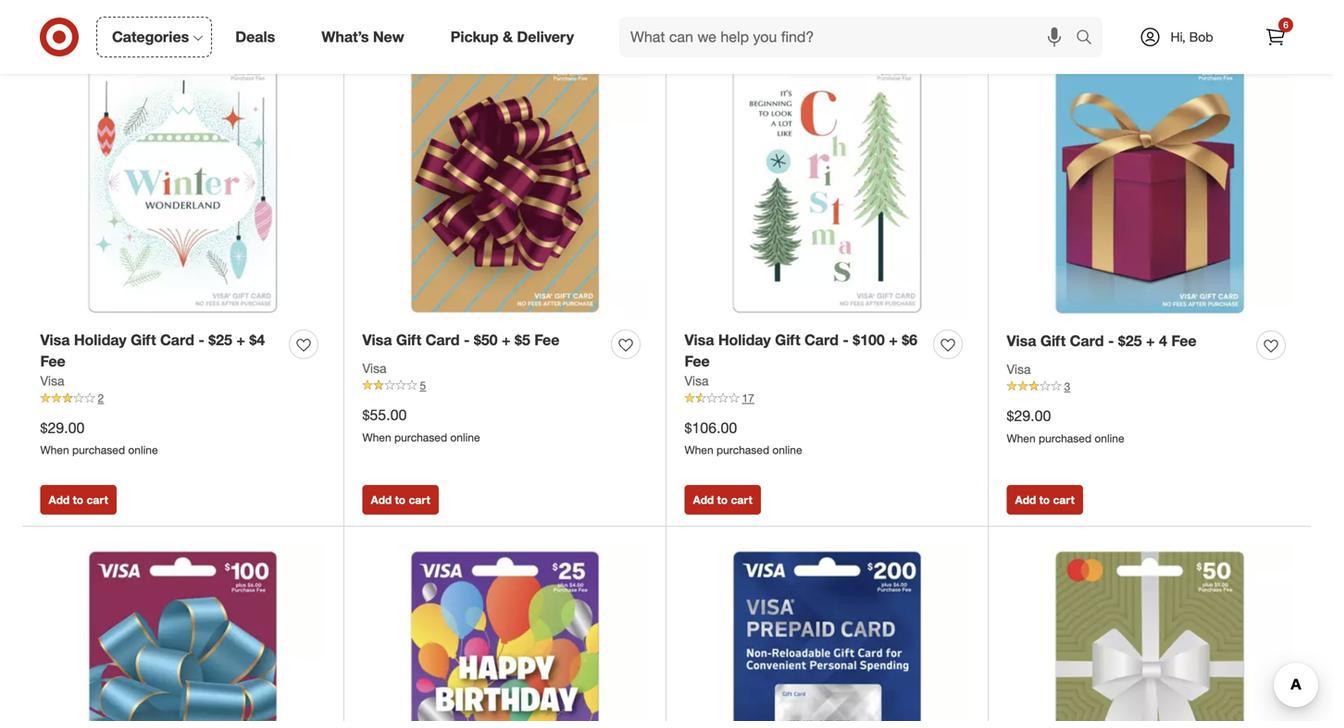 Task type: describe. For each thing, give the bounding box(es) containing it.
$106.00
[[685, 419, 738, 437]]

card inside visa holiday gift card - $100 + $6 fee
[[805, 331, 839, 349]]

cart for visa holiday gift card - $25 + $4 fee
[[87, 493, 108, 507]]

$25 inside "visa gift card - $25 + 4 fee" link
[[1119, 332, 1143, 350]]

pickup
[[451, 28, 499, 46]]

visa happy b-day gift card - $25 + $4 fee image
[[363, 545, 648, 722]]

cart for visa gift card - $25 + 4 fee
[[1054, 493, 1075, 507]]

$5
[[515, 331, 531, 349]]

visa prepaid giftcard - $200 + $6 fee image
[[685, 545, 970, 722]]

visa gift card - $25 + 4 fee link
[[1007, 331, 1197, 352]]

visa gift card - $50 + $5 fee
[[363, 331, 560, 349]]

add for visa holiday gift card - $25 + $4 fee
[[49, 493, 70, 507]]

add to cart for visa holiday gift card - $25 + $4 fee
[[49, 493, 108, 507]]

fee inside visa holiday gift card - $100 + $6 fee
[[685, 352, 710, 370]]

visa holiday gift card - $100 + $6 fee image
[[685, 34, 970, 319]]

fee inside the visa holiday gift card - $25 + $4 fee
[[40, 352, 66, 370]]

what's
[[322, 28, 369, 46]]

holiday for visa holiday gift card - $100 + $6 fee
[[719, 331, 771, 349]]

purchased for visa gift card - $50 + $5 fee
[[395, 431, 447, 445]]

to for visa holiday gift card - $100 + $6 fee
[[717, 493, 728, 507]]

to for visa gift card - $25 + 4 fee
[[1040, 493, 1051, 507]]

add for visa holiday gift card - $100 + $6 fee
[[693, 493, 714, 507]]

5 link
[[363, 378, 648, 394]]

what's new link
[[306, 17, 428, 57]]

when for visa gift card - $50 + $5 fee
[[363, 431, 392, 445]]

delivery
[[517, 28, 574, 46]]

$50
[[474, 331, 498, 349]]

visa gift card - $25 + 4 fee
[[1007, 332, 1197, 350]]

purchased for visa gift card - $25 + 4 fee
[[1039, 432, 1092, 446]]

online for visa holiday gift card - $100 + $6 fee
[[773, 443, 803, 457]]

add to cart for visa holiday gift card - $100 + $6 fee
[[693, 493, 753, 507]]

visa link for visa holiday gift card - $100 + $6 fee
[[685, 372, 709, 391]]

2
[[98, 392, 104, 405]]

6
[[1284, 19, 1289, 31]]

deals link
[[220, 17, 298, 57]]

card left $50
[[426, 331, 460, 349]]

holiday for visa holiday gift card - $25 + $4 fee
[[74, 331, 127, 349]]

what's new
[[322, 28, 404, 46]]

3 link
[[1007, 379, 1294, 395]]

5
[[420, 379, 426, 393]]

when for visa gift card - $25 + 4 fee
[[1007, 432, 1036, 446]]

card up 3
[[1070, 332, 1105, 350]]

- left the "4"
[[1109, 332, 1115, 350]]

visa gift card - $50 + $5 fee link
[[363, 330, 560, 351]]

3
[[1065, 380, 1071, 394]]

visa holiday gift card - $100 + $6 fee
[[685, 331, 918, 370]]

add to cart for visa gift card - $25 + 4 fee
[[1016, 493, 1075, 507]]

mastercard gift card - $50 + $5 fee image
[[1007, 545, 1294, 722]]

visa gift card - $25 + 4 fee image
[[1007, 34, 1294, 320]]

$25 inside the visa holiday gift card - $25 + $4 fee
[[209, 331, 232, 349]]

pickup & delivery link
[[435, 17, 597, 57]]

2 link
[[40, 391, 326, 407]]

online for visa gift card - $50 + $5 fee
[[451, 431, 480, 445]]

- inside the visa holiday gift card - $25 + $4 fee
[[199, 331, 205, 349]]

search button
[[1068, 17, 1113, 61]]

visa holiday gift card - $25 + $4 fee link
[[40, 330, 282, 372]]

card inside the visa holiday gift card - $25 + $4 fee
[[160, 331, 194, 349]]

+ inside the visa holiday gift card - $25 + $4 fee
[[237, 331, 245, 349]]

to for visa holiday gift card - $25 + $4 fee
[[73, 493, 83, 507]]

visa gift card - $100 + $6 fee image
[[40, 545, 326, 722]]

add for visa gift card - $25 + 4 fee
[[1016, 493, 1037, 507]]

$29.00 when purchased online for gift
[[1007, 407, 1125, 446]]

$6
[[902, 331, 918, 349]]

categories link
[[96, 17, 212, 57]]

+ inside visa holiday gift card - $100 + $6 fee
[[889, 331, 898, 349]]



Task type: locate. For each thing, give the bounding box(es) containing it.
add to cart button for visa gift card - $50 + $5 fee
[[363, 485, 439, 515]]

cart
[[87, 493, 108, 507], [409, 493, 431, 507], [731, 493, 753, 507], [1054, 493, 1075, 507]]

online for visa gift card - $25 + 4 fee
[[1095, 432, 1125, 446]]

17 link
[[685, 391, 970, 407]]

4
[[1160, 332, 1168, 350]]

visa link for visa gift card - $25 + 4 fee
[[1007, 360, 1031, 379]]

gift up 17 "link"
[[775, 331, 801, 349]]

holiday inside the visa holiday gift card - $25 + $4 fee
[[74, 331, 127, 349]]

- left $50
[[464, 331, 470, 349]]

$29.00 for visa gift card - $25 + 4 fee
[[1007, 407, 1052, 425]]

online down 3 link
[[1095, 432, 1125, 446]]

visa inside the visa holiday gift card - $25 + $4 fee
[[40, 331, 70, 349]]

purchased down 3
[[1039, 432, 1092, 446]]

online down 2 link at the bottom left of the page
[[128, 443, 158, 457]]

bob
[[1190, 29, 1214, 45]]

$29.00 when purchased online
[[1007, 407, 1125, 446], [40, 419, 158, 457]]

$29.00 when purchased online for holiday
[[40, 419, 158, 457]]

add to cart button
[[40, 485, 117, 515], [363, 485, 439, 515], [685, 485, 761, 515], [1007, 485, 1084, 515]]

0 horizontal spatial $29.00 when purchased online
[[40, 419, 158, 457]]

4 to from the left
[[1040, 493, 1051, 507]]

to for visa gift card - $50 + $5 fee
[[395, 493, 406, 507]]

to
[[73, 493, 83, 507], [395, 493, 406, 507], [717, 493, 728, 507], [1040, 493, 1051, 507]]

add to cart button for visa holiday gift card - $100 + $6 fee
[[685, 485, 761, 515]]

What can we help you find? suggestions appear below search field
[[620, 17, 1081, 57]]

$100
[[853, 331, 885, 349]]

purchased for visa holiday gift card - $100 + $6 fee
[[717, 443, 770, 457]]

-
[[199, 331, 205, 349], [464, 331, 470, 349], [843, 331, 849, 349], [1109, 332, 1115, 350]]

$55.00 when purchased online
[[363, 406, 480, 445]]

holiday up 17 on the bottom right
[[719, 331, 771, 349]]

visa link
[[363, 359, 387, 378], [1007, 360, 1031, 379], [40, 372, 64, 391], [685, 372, 709, 391]]

+ left the "4"
[[1147, 332, 1156, 350]]

purchased for visa holiday gift card - $25 + $4 fee
[[72, 443, 125, 457]]

1 add to cart button from the left
[[40, 485, 117, 515]]

$29.00 for visa holiday gift card - $25 + $4 fee
[[40, 419, 85, 437]]

when inside $55.00 when purchased online
[[363, 431, 392, 445]]

search
[[1068, 30, 1113, 48]]

6 link
[[1256, 17, 1297, 57]]

card
[[160, 331, 194, 349], [426, 331, 460, 349], [805, 331, 839, 349], [1070, 332, 1105, 350]]

4 add to cart button from the left
[[1007, 485, 1084, 515]]

2 holiday from the left
[[719, 331, 771, 349]]

visa inside visa holiday gift card - $100 + $6 fee
[[685, 331, 715, 349]]

3 cart from the left
[[731, 493, 753, 507]]

1 horizontal spatial $25
[[1119, 332, 1143, 350]]

purchased down 2
[[72, 443, 125, 457]]

visa
[[40, 331, 70, 349], [363, 331, 392, 349], [685, 331, 715, 349], [1007, 332, 1037, 350], [363, 360, 387, 377], [1007, 361, 1031, 377], [40, 373, 64, 389], [685, 373, 709, 389]]

$25 left the "4"
[[1119, 332, 1143, 350]]

+ left $5
[[502, 331, 511, 349]]

pickup & delivery
[[451, 28, 574, 46]]

card up 2 link at the bottom left of the page
[[160, 331, 194, 349]]

3 add to cart from the left
[[693, 493, 753, 507]]

gift up 2 link at the bottom left of the page
[[131, 331, 156, 349]]

visa holiday gift card - $100 + $6 fee link
[[685, 330, 927, 372]]

add to cart
[[49, 493, 108, 507], [371, 493, 431, 507], [693, 493, 753, 507], [1016, 493, 1075, 507]]

1 to from the left
[[73, 493, 83, 507]]

1 horizontal spatial holiday
[[719, 331, 771, 349]]

online down 17 "link"
[[773, 443, 803, 457]]

4 cart from the left
[[1054, 493, 1075, 507]]

gift up 3
[[1041, 332, 1066, 350]]

17
[[742, 392, 755, 405]]

hi,
[[1171, 29, 1186, 45]]

online inside $106.00 when purchased online
[[773, 443, 803, 457]]

1 horizontal spatial $29.00
[[1007, 407, 1052, 425]]

+ left the $6
[[889, 331, 898, 349]]

0 horizontal spatial holiday
[[74, 331, 127, 349]]

3 to from the left
[[717, 493, 728, 507]]

fee inside "visa gift card - $25 + 4 fee" link
[[1172, 332, 1197, 350]]

online for visa holiday gift card - $25 + $4 fee
[[128, 443, 158, 457]]

visa holiday gift card - $25 + $4 fee image
[[40, 34, 326, 319]]

gift inside visa holiday gift card - $100 + $6 fee
[[775, 331, 801, 349]]

online
[[451, 431, 480, 445], [1095, 432, 1125, 446], [128, 443, 158, 457], [773, 443, 803, 457]]

purchased down $55.00
[[395, 431, 447, 445]]

&
[[503, 28, 513, 46]]

2 add to cart button from the left
[[363, 485, 439, 515]]

+
[[237, 331, 245, 349], [502, 331, 511, 349], [889, 331, 898, 349], [1147, 332, 1156, 350]]

1 add to cart from the left
[[49, 493, 108, 507]]

when for visa holiday gift card - $100 + $6 fee
[[685, 443, 714, 457]]

when for visa holiday gift card - $25 + $4 fee
[[40, 443, 69, 457]]

3 add to cart button from the left
[[685, 485, 761, 515]]

holiday up 2
[[74, 331, 127, 349]]

0 horizontal spatial $29.00
[[40, 419, 85, 437]]

add to cart for visa gift card - $50 + $5 fee
[[371, 493, 431, 507]]

1 cart from the left
[[87, 493, 108, 507]]

gift up 5
[[396, 331, 422, 349]]

- left $100
[[843, 331, 849, 349]]

purchased
[[395, 431, 447, 445], [1039, 432, 1092, 446], [72, 443, 125, 457], [717, 443, 770, 457]]

visa gift card - $50 + $5 fee image
[[363, 34, 648, 319]]

+ left $4
[[237, 331, 245, 349]]

$55.00
[[363, 406, 407, 424]]

$4
[[250, 331, 265, 349]]

1 add from the left
[[49, 493, 70, 507]]

holiday inside visa holiday gift card - $100 + $6 fee
[[719, 331, 771, 349]]

deals
[[235, 28, 275, 46]]

card left $100
[[805, 331, 839, 349]]

$106.00 when purchased online
[[685, 419, 803, 457]]

add to cart button for visa holiday gift card - $25 + $4 fee
[[40, 485, 117, 515]]

$25 left $4
[[209, 331, 232, 349]]

- left $4
[[199, 331, 205, 349]]

4 add from the left
[[1016, 493, 1037, 507]]

1 holiday from the left
[[74, 331, 127, 349]]

2 cart from the left
[[409, 493, 431, 507]]

fee inside visa gift card - $50 + $5 fee link
[[535, 331, 560, 349]]

cart for visa gift card - $50 + $5 fee
[[409, 493, 431, 507]]

holiday
[[74, 331, 127, 349], [719, 331, 771, 349]]

purchased down $106.00
[[717, 443, 770, 457]]

$29.00 when purchased online down 2
[[40, 419, 158, 457]]

3 add from the left
[[693, 493, 714, 507]]

visa holiday gift card - $25 + $4 fee
[[40, 331, 265, 370]]

1 horizontal spatial $29.00 when purchased online
[[1007, 407, 1125, 446]]

add
[[49, 493, 70, 507], [371, 493, 392, 507], [693, 493, 714, 507], [1016, 493, 1037, 507]]

categories
[[112, 28, 189, 46]]

online inside $55.00 when purchased online
[[451, 431, 480, 445]]

visa link for visa gift card - $50 + $5 fee
[[363, 359, 387, 378]]

2 add from the left
[[371, 493, 392, 507]]

$29.00
[[1007, 407, 1052, 425], [40, 419, 85, 437]]

online down 5 link
[[451, 431, 480, 445]]

2 add to cart from the left
[[371, 493, 431, 507]]

gift
[[131, 331, 156, 349], [396, 331, 422, 349], [775, 331, 801, 349], [1041, 332, 1066, 350]]

cart for visa holiday gift card - $100 + $6 fee
[[731, 493, 753, 507]]

add to cart button for visa gift card - $25 + 4 fee
[[1007, 485, 1084, 515]]

$25
[[209, 331, 232, 349], [1119, 332, 1143, 350]]

fee
[[535, 331, 560, 349], [1172, 332, 1197, 350], [40, 352, 66, 370], [685, 352, 710, 370]]

when
[[363, 431, 392, 445], [1007, 432, 1036, 446], [40, 443, 69, 457], [685, 443, 714, 457]]

purchased inside $106.00 when purchased online
[[717, 443, 770, 457]]

- inside visa holiday gift card - $100 + $6 fee
[[843, 331, 849, 349]]

gift inside the visa holiday gift card - $25 + $4 fee
[[131, 331, 156, 349]]

when inside $106.00 when purchased online
[[685, 443, 714, 457]]

4 add to cart from the left
[[1016, 493, 1075, 507]]

2 to from the left
[[395, 493, 406, 507]]

purchased inside $55.00 when purchased online
[[395, 431, 447, 445]]

0 horizontal spatial $25
[[209, 331, 232, 349]]

$29.00 when purchased online down 3
[[1007, 407, 1125, 446]]

add for visa gift card - $50 + $5 fee
[[371, 493, 392, 507]]

hi, bob
[[1171, 29, 1214, 45]]

new
[[373, 28, 404, 46]]

visa link for visa holiday gift card - $25 + $4 fee
[[40, 372, 64, 391]]



Task type: vqa. For each thing, say whether or not it's contained in the screenshot.
Black to the top
no



